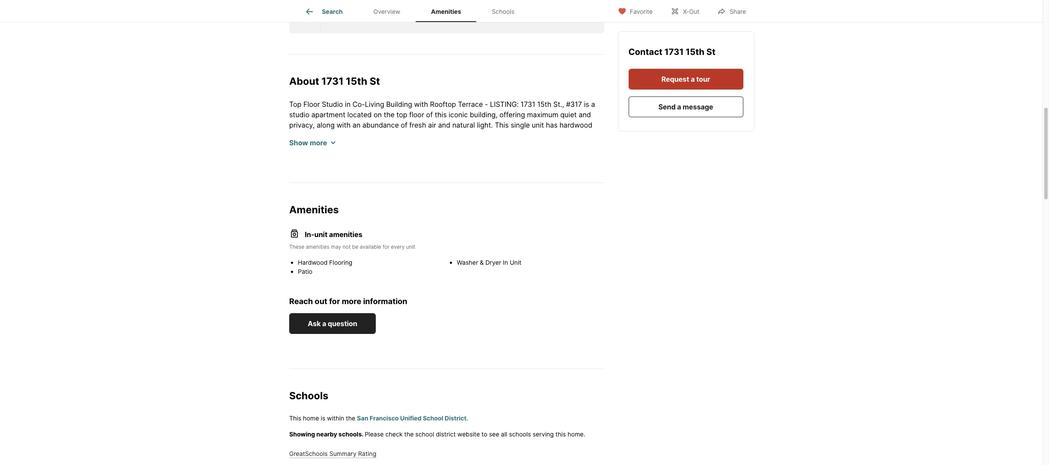 Task type: describe. For each thing, give the bounding box(es) containing it.
- left 9
[[554, 225, 558, 233]]

2 $1,350 from the left
[[408, 297, 430, 306]]

and up areas
[[591, 266, 604, 275]]

is down francisco's
[[371, 173, 376, 181]]

and up the park
[[510, 225, 523, 233]]

to left sf
[[370, 256, 376, 265]]

1 vertical spatial all
[[501, 431, 507, 438]]

nearby
[[317, 431, 337, 438]]

show more
[[289, 139, 327, 147]]

1 vertical spatial no
[[397, 308, 407, 317]]

0 vertical spatial iconic
[[449, 110, 468, 119]]

- up hardwood
[[310, 245, 313, 254]]

2 vertical spatial walking
[[336, 287, 361, 296]]

of up bathroom
[[401, 121, 408, 129]]

in right hot
[[384, 152, 390, 161]]

0 vertical spatial from
[[316, 152, 331, 161]]

1 horizontal spatial city
[[526, 204, 539, 213]]

minute right 7
[[391, 225, 414, 233]]

0 vertical spatial one
[[317, 162, 329, 171]]

is left void
[[325, 370, 330, 379]]

this inside 'top floor studio in co-living building with rooftop terrace - listing: 1731 15th st., #317 is a studio apartment located on the top floor of this iconic building, offering maximum quiet and privacy, along with an abundance of fresh air and natural light. this single unit has hardwood flooring in the living area. the bathroom has a full combination shower/bathtub, as well as a medicine cabinet above the sink. the window on the far wall of the unit faces east, which keeps the unit from getting too hot in the afternoon. diverse and happening! live in the iconic mission district, one of san francisco's oldest and hippest neighborhoods, with public transportation all around. 1731 15th street is surrounded with the locally owned shops, cafes, restaurants and bars of bustling valencia and 16th streets! apartment features: - studio apartment with ensuite (full bathroom) - top floor unit large windows and exposed brick offering fresh air and natural light - rooftop terrace with breathtaking panoramic views of the city - laundry in- building - communal work space and lounge highly accessible location: - 5 minute walk to 16th street bart station - 7 minute walk to whole foods market and safeway - 9 minute walk to the j -muni train and f street car - 5 blocks from dolores park - easily accessible bike paths - corporate shuttle stops within minutes walking distance (google, apple, facebook and yahoo) - 15 minute walk to sf city college (now offering free classes!) - walk score of 99/100 - transit score of 99/100 - bike score of 100/100 within minutes walking distance to produce and meat markets, cafes, shops, bars and live music! the mission is one of the most central areas in the city being walking distance to the castro, the lower haight and hayes valley! details: bed: 0 bath: 1 rent: $1,350 deposit: $1,350 lease term: 12 months no utilities included laundry in-building kitchen is communal no pets requirements: -income of at least 2.5 times monthly rent -650+ credit score -positive references contact: fanny chun - leasing coordinator fchun@structureproperties.com (415) 548-2993 structure properties, inc. 100 green street, san francisco, ca 94111 www.structureproperties.com ca dre #01961414 this unit is a rental unit subject to the san francisco rent ordinance, which limits evictions without just cause, and which states that any waiver by a tenant of their rights under the rent ordinance is void as contrary to public policy.'
[[435, 110, 447, 119]]

0 vertical spatial on
[[374, 110, 382, 119]]

1 vertical spatial rooftop
[[335, 204, 361, 213]]

floor
[[304, 100, 320, 109]]

the down "hippest"
[[433, 173, 444, 181]]

0 vertical spatial street
[[349, 173, 369, 181]]

0 horizontal spatial street
[[314, 225, 334, 233]]

the up diverse
[[451, 142, 461, 150]]

1 horizontal spatial no
[[510, 297, 520, 306]]

1 vertical spatial which
[[501, 349, 520, 358]]

amenities inside tab
[[431, 8, 461, 15]]

1 horizontal spatial has
[[546, 121, 558, 129]]

score down apple,
[[546, 256, 565, 265]]

living
[[337, 131, 354, 140]]

all inside 'top floor studio in co-living building with rooftop terrace - listing: 1731 15th st., #317 is a studio apartment located on the top floor of this iconic building, offering maximum quiet and privacy, along with an abundance of fresh air and natural light. this single unit has hardwood flooring in the living area. the bathroom has a full combination shower/bathtub, as well as a medicine cabinet above the sink. the window on the far wall of the unit faces east, which keeps the unit from getting too hot in the afternoon. diverse and happening! live in the iconic mission district, one of san francisco's oldest and hippest neighborhoods, with public transportation all around. 1731 15th street is surrounded with the locally owned shops, cafes, restaurants and bars of bustling valencia and 16th streets! apartment features: - studio apartment with ensuite (full bathroom) - top floor unit large windows and exposed brick offering fresh air and natural light - rooftop terrace with breathtaking panoramic views of the city - laundry in- building - communal work space and lounge highly accessible location: - 5 minute walk to 16th street bart station - 7 minute walk to whole foods market and safeway - 9 minute walk to the j -muni train and f street car - 5 blocks from dolores park - easily accessible bike paths - corporate shuttle stops within minutes walking distance (google, apple, facebook and yahoo) - 15 minute walk to sf city college (now offering free classes!) - walk score of 99/100 - transit score of 99/100 - bike score of 100/100 within minutes walking distance to produce and meat markets, cafes, shops, bars and live music! the mission is one of the most central areas in the city being walking distance to the castro, the lower haight and hayes valley! details: bed: 0 bath: 1 rent: $1,350 deposit: $1,350 lease term: 12 months no utilities included laundry in-building kitchen is communal no pets requirements: -income of at least 2.5 times monthly rent -650+ credit score -positive references contact: fanny chun - leasing coordinator fchun@structureproperties.com (415) 548-2993 structure properties, inc. 100 green street, san francisco, ca 94111 www.structureproperties.com ca dre #01961414 this unit is a rental unit subject to the san francisco rent ordinance, which limits evictions without just cause, and which states that any waiver by a tenant of their rights under the rent ordinance is void as contrary to public policy.'
[[595, 162, 602, 171]]

to right these
[[306, 235, 313, 244]]

1 vertical spatial offering
[[527, 194, 553, 202]]

- up building,
[[485, 100, 488, 109]]

.
[[467, 415, 468, 422]]

hardwood
[[298, 259, 328, 266]]

of down brick
[[505, 204, 512, 213]]

building,
[[470, 110, 498, 119]]

unit right every
[[406, 244, 415, 250]]

lower
[[456, 287, 476, 296]]

1 vertical spatial for
[[329, 297, 340, 306]]

of right wall
[[489, 142, 496, 150]]

with up living
[[337, 121, 351, 129]]

of down "college"
[[410, 266, 416, 275]]

0 horizontal spatial cafes,
[[338, 277, 358, 285]]

1 horizontal spatial apartment
[[540, 183, 574, 192]]

0 vertical spatial laundry
[[546, 204, 573, 213]]

apartment
[[430, 183, 472, 192]]

to down that
[[387, 370, 394, 379]]

100
[[574, 329, 586, 337]]

unit down maximum
[[532, 121, 544, 129]]

the up 'oldest'
[[392, 152, 402, 161]]

1 vertical spatial amenities
[[306, 244, 330, 250]]

in left co-
[[345, 100, 351, 109]]

by
[[436, 360, 444, 369]]

1731 up bustling
[[316, 173, 331, 181]]

1 vertical spatial rent
[[447, 349, 462, 358]]

of right "top"
[[426, 110, 433, 119]]

a right ask
[[322, 320, 326, 328]]

the up the lease
[[441, 287, 454, 296]]

summary
[[330, 450, 357, 458]]

- left bike
[[368, 266, 371, 275]]

0 vertical spatial this
[[495, 121, 509, 129]]

within
[[447, 266, 467, 275]]

1 horizontal spatial bars
[[383, 277, 398, 285]]

breathtaking
[[404, 204, 446, 213]]

of down around.
[[306, 183, 312, 192]]

x-out
[[683, 8, 700, 15]]

light.
[[477, 121, 493, 129]]

and left f
[[375, 235, 387, 244]]

is right #317
[[584, 100, 589, 109]]

0 vertical spatial 16th
[[386, 183, 400, 192]]

request
[[662, 75, 690, 84]]

and up months
[[501, 287, 514, 296]]

the up that
[[386, 349, 397, 358]]

0 horizontal spatial public
[[395, 370, 415, 379]]

15th up the tour
[[686, 47, 705, 57]]

whole
[[441, 225, 462, 233]]

- up 94111
[[400, 318, 403, 327]]

1 $1,350 from the left
[[355, 297, 377, 306]]

0 horizontal spatial distance
[[363, 287, 391, 296]]

san up the please
[[357, 415, 368, 422]]

·
[[350, 13, 352, 22]]

single
[[511, 121, 530, 129]]

information
[[363, 297, 408, 306]]

in down along in the left top of the page
[[316, 131, 322, 140]]

1 horizontal spatial this
[[556, 431, 566, 438]]

0 vertical spatial building
[[386, 100, 412, 109]]

0 horizontal spatial building
[[298, 308, 324, 317]]

score down 15
[[314, 266, 333, 275]]

highly
[[437, 214, 462, 223]]

months
[[484, 297, 508, 306]]

blocks
[[442, 235, 463, 244]]

0 horizontal spatial apartment
[[312, 110, 346, 119]]

schools inside tab
[[492, 8, 515, 15]]

to up the states
[[377, 349, 384, 358]]

x-out button
[[664, 2, 707, 20]]

with up space
[[389, 204, 403, 213]]

- up brick
[[512, 183, 516, 192]]

0 vertical spatial studio
[[322, 100, 343, 109]]

term:
[[454, 297, 472, 306]]

1 vertical spatial mission
[[464, 277, 489, 285]]

flooring
[[329, 259, 353, 266]]

pets
[[409, 308, 423, 317]]

and down transportation at right top
[[577, 173, 589, 181]]

website
[[458, 431, 480, 438]]

unit down medicine
[[302, 152, 314, 161]]

with up in-
[[576, 183, 590, 192]]

1 horizontal spatial as
[[551, 131, 559, 140]]

greatschools summary rating
[[289, 450, 377, 458]]

1 vertical spatial more
[[342, 297, 361, 306]]

0 horizontal spatial bars
[[289, 183, 304, 192]]

wall
[[474, 142, 487, 150]]

overview
[[373, 8, 401, 15]]

these amenities may not be available for every unit
[[289, 244, 415, 250]]

amenities tab
[[416, 1, 477, 22]]

and up panoramic in the left of the page
[[465, 194, 477, 202]]

0 vertical spatial shops,
[[493, 173, 514, 181]]

1 vertical spatial 5
[[436, 235, 440, 244]]

the down evictions on the bottom right of page
[[542, 360, 553, 369]]

train
[[357, 235, 373, 244]]

the down live
[[401, 287, 414, 296]]

school
[[416, 431, 434, 438]]

0 horizontal spatial natural
[[289, 204, 312, 213]]

1 vertical spatial floor
[[385, 194, 400, 202]]

(now
[[430, 256, 448, 265]]

of down flooring
[[335, 266, 341, 275]]

commute
[[376, 13, 408, 22]]

add a commute button
[[355, 13, 408, 23]]

- right the park
[[526, 235, 529, 244]]

of down ordinance, at the bottom left of page
[[475, 360, 482, 369]]

2 horizontal spatial as
[[575, 131, 583, 140]]

0 vertical spatial mission
[[576, 152, 601, 161]]

combination
[[453, 131, 493, 140]]

a right #317
[[591, 100, 595, 109]]

markets,
[[308, 277, 336, 285]]

top
[[397, 110, 407, 119]]

rent:
[[336, 297, 353, 306]]

owned
[[469, 173, 491, 181]]

and up terrace
[[372, 183, 384, 192]]

1 horizontal spatial cafes,
[[516, 173, 536, 181]]

their
[[484, 360, 499, 369]]

0 horizontal spatial which
[[341, 360, 360, 369]]

cause,
[[303, 360, 325, 369]]

bath:
[[312, 297, 329, 306]]

tour
[[697, 75, 711, 84]]

unit down streets!
[[402, 194, 414, 202]]

search link
[[305, 6, 343, 17]]

#317
[[566, 100, 582, 109]]

1 vertical spatial studio
[[517, 183, 539, 192]]

located
[[348, 110, 372, 119]]

minute up 9
[[558, 214, 581, 223]]

any
[[399, 360, 411, 369]]

walk down in-
[[582, 214, 597, 223]]

1 vertical spatial air
[[574, 194, 582, 202]]

walk up paths
[[289, 235, 304, 244]]

most
[[534, 277, 550, 285]]

0 horizontal spatial city
[[389, 256, 402, 265]]

hippest
[[429, 162, 453, 171]]

x-
[[683, 8, 689, 15]]

1 horizontal spatial top
[[371, 194, 383, 202]]

locally
[[446, 173, 467, 181]]

san up the any
[[399, 349, 411, 358]]

2.5
[[549, 308, 559, 317]]

0 horizontal spatial minutes
[[418, 245, 444, 254]]

1 vertical spatial communal
[[361, 308, 395, 317]]

1 vertical spatial on
[[440, 142, 449, 150]]

1 vertical spatial has
[[422, 131, 433, 140]]

to left see
[[482, 431, 488, 438]]

san down getting
[[339, 162, 352, 171]]

the down along in the left top of the page
[[324, 131, 335, 140]]

- up contact:
[[483, 308, 486, 317]]

city
[[302, 287, 314, 296]]

show
[[289, 139, 308, 147]]

100/100
[[418, 266, 445, 275]]

overview tab
[[358, 1, 416, 22]]

is down green
[[304, 349, 309, 358]]

these
[[289, 244, 305, 250]]

live
[[414, 277, 425, 285]]

and up full
[[438, 121, 451, 129]]

easily
[[531, 235, 550, 244]]

keeps
[[584, 142, 603, 150]]

this home is within the san francisco unified school district .
[[289, 415, 468, 422]]

contact:
[[470, 318, 505, 327]]

an
[[353, 121, 361, 129]]

faces
[[524, 142, 542, 150]]

shower/bathtub,
[[495, 131, 549, 140]]

— min · add a commute
[[325, 13, 408, 22]]

send a message button
[[629, 97, 744, 117]]

unit up corporate
[[314, 230, 328, 239]]

2 horizontal spatial walking
[[497, 266, 522, 275]]

0 horizontal spatial within
[[327, 415, 344, 422]]

- right unit
[[523, 256, 526, 265]]

features:
[[474, 183, 510, 192]]

to up deposit:
[[393, 287, 399, 296]]

1 horizontal spatial distance
[[472, 245, 500, 254]]

0 horizontal spatial shops,
[[360, 277, 381, 285]]

15th up bustling
[[333, 173, 347, 181]]

in down faces
[[534, 152, 540, 161]]

- up safeway
[[547, 214, 550, 223]]

1 horizontal spatial for
[[383, 244, 390, 250]]

1 vertical spatial from
[[465, 235, 480, 244]]

1731 up maximum
[[521, 100, 536, 109]]

ask
[[308, 320, 321, 328]]

the up hot
[[369, 142, 380, 150]]

large
[[416, 194, 432, 202]]

to left whole
[[433, 225, 439, 233]]

0 horizontal spatial communal
[[322, 214, 357, 223]]

message
[[683, 103, 714, 111]]

0 horizontal spatial top
[[289, 100, 302, 109]]

the up bed: at left
[[289, 287, 300, 296]]

1 vertical spatial fresh
[[555, 194, 572, 202]]

2 horizontal spatial this
[[581, 339, 595, 348]]

top floor studio in co-living building with rooftop terrace - listing: 1731 15th st., #317 is a studio apartment located on the top floor of this iconic building, offering maximum quiet and privacy, along with an abundance of fresh air and natural light. this single unit has hardwood flooring in the living area. the bathroom has a full combination shower/bathtub, as well as a medicine cabinet above the sink. the window on the far wall of the unit faces east, which keeps the unit from getting too hot in the afternoon. diverse and happening! live in the iconic mission district, one of san francisco's oldest and hippest neighborhoods, with public transportation all around. 1731 15th street is surrounded with the locally owned shops, cafes, restaurants and bars of bustling valencia and 16th streets! apartment features: - studio apartment with ensuite (full bathroom) - top floor unit large windows and exposed brick offering fresh air and natural light - rooftop terrace with breathtaking panoramic views of the city - laundry in- building - communal work space and lounge highly accessible location: - 5 minute walk to 16th street bart station - 7 minute walk to whole foods market and safeway - 9 minute walk to the j -muni train and f street car - 5 blocks from dolores park - easily accessible bike paths - corporate shuttle stops within minutes walking distance (google, apple, facebook and yahoo) - 15 minute walk to sf city college (now offering free classes!) - walk score of 99/100 - transit score of 99/100 - bike score of 100/100 within minutes walking distance to produce and meat markets, cafes, shops, bars and live music! the mission is one of the most central areas in the city being walking distance to the castro, the lower haight and hayes valley! details: bed: 0 bath: 1 rent: $1,350 deposit: $1,350 lease term: 12 months no utilities included laundry in-building kitchen is communal no pets requirements: -income of at least 2.5 times monthly rent -650+ credit score -positive references contact: fanny chun - leasing coordinator fchun@structureproperties.com (415) 548-2993 structure properties, inc. 100 green street, san francisco, ca 94111 www.structureproperties.com ca dre #01961414 this unit is a rental unit subject to the san francisco rent ordinance, which limits evictions without just cause, and which states that any waiver by a tenant of their rights under the rent ordinance is void as contrary to public policy.
[[289, 100, 605, 379]]

available
[[360, 244, 381, 250]]

minute up accessible
[[566, 225, 588, 233]]

properties,
[[523, 329, 558, 337]]

walk down shuttle
[[353, 256, 368, 265]]

unit down shower/bathtub,
[[510, 142, 522, 150]]

oldest
[[393, 162, 413, 171]]

2 vertical spatial offering
[[450, 256, 475, 265]]

contrary
[[357, 370, 385, 379]]

references
[[431, 318, 468, 327]]

1 horizontal spatial one
[[498, 277, 511, 285]]

washer & dryer in unit
[[457, 259, 522, 266]]

fanny
[[507, 318, 527, 327]]

is up haight
[[491, 277, 496, 285]]

too
[[358, 152, 369, 161]]

and up in-
[[584, 194, 596, 202]]

0 horizontal spatial 16th
[[298, 225, 312, 233]]

dre
[[528, 339, 542, 348]]

0 vertical spatial offering
[[500, 110, 525, 119]]

and down the bike
[[589, 245, 601, 254]]

0 horizontal spatial schools
[[289, 390, 328, 402]]



Task type: locate. For each thing, give the bounding box(es) containing it.
1 vertical spatial 99/100
[[343, 266, 366, 275]]

ca
[[385, 339, 395, 348], [516, 339, 526, 348]]

be
[[352, 244, 359, 250]]

francisco inside 'top floor studio in co-living building with rooftop terrace - listing: 1731 15th st., #317 is a studio apartment located on the top floor of this iconic building, offering maximum quiet and privacy, along with an abundance of fresh air and natural light. this single unit has hardwood flooring in the living area. the bathroom has a full combination shower/bathtub, as well as a medicine cabinet above the sink. the window on the far wall of the unit faces east, which keeps the unit from getting too hot in the afternoon. diverse and happening! live in the iconic mission district, one of san francisco's oldest and hippest neighborhoods, with public transportation all around. 1731 15th street is surrounded with the locally owned shops, cafes, restaurants and bars of bustling valencia and 16th streets! apartment features: - studio apartment with ensuite (full bathroom) - top floor unit large windows and exposed brick offering fresh air and natural light - rooftop terrace with breathtaking panoramic views of the city - laundry in- building - communal work space and lounge highly accessible location: - 5 minute walk to 16th street bart station - 7 minute walk to whole foods market and safeway - 9 minute walk to the j -muni train and f street car - 5 blocks from dolores park - easily accessible bike paths - corporate shuttle stops within minutes walking distance (google, apple, facebook and yahoo) - 15 minute walk to sf city college (now offering free classes!) - walk score of 99/100 - transit score of 99/100 - bike score of 100/100 within minutes walking distance to produce and meat markets, cafes, shops, bars and live music! the mission is one of the most central areas in the city being walking distance to the castro, the lower haight and hayes valley! details: bed: 0 bath: 1 rent: $1,350 deposit: $1,350 lease term: 12 months no utilities included laundry in-building kitchen is communal no pets requirements: -income of at least 2.5 times monthly rent -650+ credit score -positive references contact: fanny chun - leasing coordinator fchun@structureproperties.com (415) 548-2993 structure properties, inc. 100 green street, san francisco, ca 94111 www.structureproperties.com ca dre #01961414 this unit is a rental unit subject to the san francisco rent ordinance, which limits evictions without just cause, and which states that any waiver by a tenant of their rights under the rent ordinance is void as contrary to public policy.'
[[413, 349, 445, 358]]

the down abundance
[[374, 131, 386, 140]]

schools tab
[[477, 1, 530, 22]]

reach out for more information
[[289, 297, 408, 306]]

- right light
[[330, 204, 333, 213]]

1 horizontal spatial 16th
[[386, 183, 400, 192]]

included
[[548, 297, 576, 306]]

has
[[546, 121, 558, 129], [422, 131, 433, 140]]

minute down corporate
[[329, 256, 351, 265]]

in right areas
[[597, 277, 602, 285]]

1731 right about
[[322, 75, 344, 87]]

1 vertical spatial shops,
[[360, 277, 381, 285]]

above
[[347, 142, 367, 150]]

in- down building
[[305, 230, 314, 239]]

0 vertical spatial francisco
[[413, 349, 445, 358]]

16th down surrounded
[[386, 183, 400, 192]]

a right by
[[446, 360, 450, 369]]

1 horizontal spatial studio
[[517, 183, 539, 192]]

99/100
[[575, 256, 598, 265], [343, 266, 366, 275]]

the up happening!
[[497, 142, 508, 150]]

well
[[561, 131, 573, 140]]

air up window
[[428, 121, 436, 129]]

0 vertical spatial all
[[595, 162, 602, 171]]

floor
[[409, 110, 424, 119], [385, 194, 400, 202]]

1 vertical spatial francisco
[[370, 415, 399, 422]]

views
[[484, 204, 503, 213]]

0 vertical spatial 99/100
[[575, 256, 598, 265]]

in
[[503, 259, 508, 266]]

7
[[386, 225, 390, 233]]

ca left dre
[[516, 339, 526, 348]]

1 horizontal spatial minutes
[[469, 266, 495, 275]]

0 vertical spatial public
[[524, 162, 544, 171]]

a left full
[[435, 131, 439, 140]]

san francisco unified school district link
[[357, 415, 467, 422]]

- right j
[[333, 235, 336, 244]]

is down reach out for more information
[[353, 308, 359, 317]]

meat
[[289, 277, 306, 285]]

1 horizontal spatial amenities
[[431, 8, 461, 15]]

1 vertical spatial bars
[[383, 277, 398, 285]]

co-
[[353, 100, 365, 109]]

amenities
[[329, 230, 363, 239], [306, 244, 330, 250]]

just
[[289, 360, 301, 369]]

1 vertical spatial iconic
[[555, 152, 574, 161]]

15th up co-
[[346, 75, 368, 87]]

tab list containing search
[[289, 0, 537, 22]]

valley!
[[538, 287, 559, 296]]

inc.
[[560, 329, 572, 337]]

0 horizontal spatial 99/100
[[343, 266, 366, 275]]

window
[[413, 142, 439, 150]]

which down the well
[[562, 142, 582, 150]]

happening!
[[481, 152, 517, 161]]

terrace
[[458, 100, 483, 109]]

valencia
[[342, 183, 370, 192]]

a up cause,
[[311, 349, 315, 358]]

francisco
[[413, 349, 445, 358], [370, 415, 399, 422]]

streets!
[[402, 183, 428, 192]]

subject
[[351, 349, 375, 358]]

the down east,
[[542, 152, 553, 161]]

the down brick
[[514, 204, 524, 213]]

1 horizontal spatial francisco
[[413, 349, 445, 358]]

0 horizontal spatial iconic
[[449, 110, 468, 119]]

2 horizontal spatial street
[[395, 235, 415, 244]]

0 horizontal spatial this
[[435, 110, 447, 119]]

st for contact 1731 15th st
[[707, 47, 716, 57]]

laundry
[[546, 204, 573, 213], [578, 297, 605, 306]]

0
[[306, 297, 310, 306]]

score right bike
[[389, 266, 408, 275]]

1 vertical spatial building
[[298, 308, 324, 317]]

bathroom)
[[329, 194, 364, 202]]

$1,350 up pets
[[408, 297, 430, 306]]

times
[[561, 308, 581, 317]]

0 horizontal spatial for
[[329, 297, 340, 306]]

please
[[365, 431, 384, 438]]

1 horizontal spatial iconic
[[555, 152, 574, 161]]

bathroom
[[388, 131, 420, 140]]

1 horizontal spatial communal
[[361, 308, 395, 317]]

1 vertical spatial distance
[[524, 266, 552, 275]]

this left home.
[[556, 431, 566, 438]]

1 horizontal spatial shops,
[[493, 173, 514, 181]]

out
[[315, 297, 327, 306]]

in- inside 'top floor studio in co-living building with rooftop terrace - listing: 1731 15th st., #317 is a studio apartment located on the top floor of this iconic building, offering maximum quiet and privacy, along with an abundance of fresh air and natural light. this single unit has hardwood flooring in the living area. the bathroom has a full combination shower/bathtub, as well as a medicine cabinet above the sink. the window on the far wall of the unit faces east, which keeps the unit from getting too hot in the afternoon. diverse and happening! live in the iconic mission district, one of san francisco's oldest and hippest neighborhoods, with public transportation all around. 1731 15th street is surrounded with the locally owned shops, cafes, restaurants and bars of bustling valencia and 16th streets! apartment features: - studio apartment with ensuite (full bathroom) - top floor unit large windows and exposed brick offering fresh air and natural light - rooftop terrace with breathtaking panoramic views of the city - laundry in- building - communal work space and lounge highly accessible location: - 5 minute walk to 16th street bart station - 7 minute walk to whole foods market and safeway - 9 minute walk to the j -muni train and f street car - 5 blocks from dolores park - easily accessible bike paths - corporate shuttle stops within minutes walking distance (google, apple, facebook and yahoo) - 15 minute walk to sf city college (now offering free classes!) - walk score of 99/100 - transit score of 99/100 - bike score of 100/100 within minutes walking distance to produce and meat markets, cafes, shops, bars and live music! the mission is one of the most central areas in the city being walking distance to the castro, the lower haight and hayes valley! details: bed: 0 bath: 1 rent: $1,350 deposit: $1,350 lease term: 12 months no utilities included laundry in-building kitchen is communal no pets requirements: -income of at least 2.5 times monthly rent -650+ credit score -positive references contact: fanny chun - leasing coordinator fchun@structureproperties.com (415) 548-2993 structure properties, inc. 100 green street, san francisco, ca 94111 www.structureproperties.com ca dre #01961414 this unit is a rental unit subject to the san francisco rent ordinance, which limits evictions without just cause, and which states that any waiver by a tenant of their rights under the rent ordinance is void as contrary to public policy.'
[[289, 308, 298, 317]]

with down live
[[509, 162, 522, 171]]

apartment down restaurants
[[540, 183, 574, 192]]

0 horizontal spatial floor
[[385, 194, 400, 202]]

natural
[[453, 121, 475, 129], [289, 204, 312, 213]]

of left the at
[[512, 308, 518, 317]]

0 horizontal spatial as
[[348, 370, 355, 379]]

2993
[[471, 329, 488, 337]]

apartment
[[312, 110, 346, 119], [540, 183, 574, 192]]

public down the any
[[395, 370, 415, 379]]

0 horizontal spatial air
[[428, 121, 436, 129]]

st up the living
[[370, 75, 380, 87]]

0 vertical spatial walking
[[446, 245, 470, 254]]

rent down evictions on the bottom right of page
[[555, 360, 570, 369]]

- up terrace
[[366, 194, 369, 202]]

0 horizontal spatial laundry
[[546, 204, 573, 213]]

- down kitchen
[[335, 318, 338, 327]]

unit up the just
[[289, 349, 302, 358]]

building down 0
[[298, 308, 324, 317]]

full
[[441, 131, 451, 140]]

apple,
[[532, 245, 553, 254]]

more inside show more dropdown button
[[310, 139, 327, 147]]

tab list
[[289, 0, 537, 22]]

one
[[317, 162, 329, 171], [498, 277, 511, 285]]

dolores
[[482, 235, 507, 244]]

quiet
[[561, 110, 577, 119]]

top up studio
[[289, 100, 302, 109]]

1 horizontal spatial air
[[574, 194, 582, 202]]

1 horizontal spatial all
[[595, 162, 602, 171]]

st
[[707, 47, 716, 57], [370, 75, 380, 87]]

1 vertical spatial this
[[556, 431, 566, 438]]

1 horizontal spatial schools
[[492, 8, 515, 15]]

rental
[[317, 349, 335, 358]]

in-
[[575, 204, 584, 213]]

muni
[[336, 235, 355, 244]]

1 vertical spatial public
[[395, 370, 415, 379]]

1 vertical spatial street
[[314, 225, 334, 233]]

2 horizontal spatial which
[[562, 142, 582, 150]]

washer
[[457, 259, 478, 266]]

1 horizontal spatial within
[[396, 245, 416, 254]]

1
[[331, 297, 335, 306]]

0 vertical spatial city
[[526, 204, 539, 213]]

0 horizontal spatial amenities
[[289, 204, 339, 216]]

0 horizontal spatial fresh
[[410, 121, 426, 129]]

1 vertical spatial in-
[[289, 308, 298, 317]]

1 horizontal spatial ca
[[516, 339, 526, 348]]

classes!)
[[492, 256, 521, 265]]

0 horizontal spatial $1,350
[[355, 297, 377, 306]]

ca down fchun@structureproperties.com
[[385, 339, 395, 348]]

no down deposit:
[[397, 308, 407, 317]]

0 horizontal spatial in-
[[289, 308, 298, 317]]

free
[[477, 256, 490, 265]]

space
[[377, 214, 397, 223]]

1 horizontal spatial in-
[[305, 230, 314, 239]]

1 vertical spatial within
[[327, 415, 344, 422]]

city right sf
[[389, 256, 402, 265]]

the right check
[[404, 431, 414, 438]]

afternoon.
[[404, 152, 438, 161]]

- down the bike
[[600, 256, 603, 265]]

to up the central
[[554, 266, 560, 275]]

1 horizontal spatial $1,350
[[408, 297, 430, 306]]

the
[[384, 110, 395, 119], [324, 131, 335, 140], [369, 142, 380, 150], [451, 142, 461, 150], [497, 142, 508, 150], [289, 152, 300, 161], [392, 152, 402, 161], [542, 152, 553, 161], [433, 173, 444, 181], [514, 204, 524, 213], [315, 235, 326, 244], [521, 277, 532, 285], [289, 287, 300, 296], [386, 349, 397, 358], [542, 360, 553, 369], [346, 415, 355, 422], [404, 431, 414, 438]]

show more button
[[289, 138, 336, 148]]

transit
[[289, 266, 312, 275]]

2 horizontal spatial rent
[[555, 360, 570, 369]]

- right car
[[431, 235, 434, 244]]

1 horizontal spatial building
[[386, 100, 412, 109]]

share button
[[710, 2, 754, 20]]

0 horizontal spatial 5
[[436, 235, 440, 244]]

within up nearby
[[327, 415, 344, 422]]

0 vertical spatial apartment
[[312, 110, 346, 119]]

living
[[365, 100, 384, 109]]

all down keeps
[[595, 162, 602, 171]]

- left 15
[[314, 256, 317, 265]]

east,
[[544, 142, 560, 150]]

(full
[[315, 194, 328, 202]]

0 vertical spatial natural
[[453, 121, 475, 129]]

rent down kitchen
[[318, 318, 333, 327]]

1731 up request
[[665, 47, 684, 57]]

this
[[495, 121, 509, 129], [581, 339, 595, 348], [289, 415, 301, 422]]

0 horizontal spatial from
[[316, 152, 331, 161]]

walking down in
[[497, 266, 522, 275]]

this up without
[[581, 339, 595, 348]]

as up east,
[[551, 131, 559, 140]]

san
[[339, 162, 352, 171], [335, 339, 347, 348], [399, 349, 411, 358], [357, 415, 368, 422]]

1 horizontal spatial rooftop
[[430, 100, 456, 109]]

the
[[374, 131, 386, 140], [399, 142, 411, 150], [450, 277, 462, 285], [401, 287, 414, 296], [441, 287, 454, 296]]

1 vertical spatial laundry
[[578, 297, 605, 306]]

city up location:
[[526, 204, 539, 213]]

building up "top"
[[386, 100, 412, 109]]

(google,
[[502, 245, 530, 254]]

0 vertical spatial this
[[435, 110, 447, 119]]

1 vertical spatial 16th
[[298, 225, 312, 233]]

1 vertical spatial schools
[[289, 390, 328, 402]]

2 horizontal spatial distance
[[524, 266, 552, 275]]

around.
[[289, 173, 314, 181]]

distance up free
[[472, 245, 500, 254]]

0 vertical spatial minutes
[[418, 245, 444, 254]]

1 horizontal spatial floor
[[409, 110, 424, 119]]

1 vertical spatial walking
[[497, 266, 522, 275]]

0 vertical spatial rent
[[318, 318, 333, 327]]

0 vertical spatial amenities
[[431, 8, 461, 15]]

check
[[386, 431, 403, 438]]

with up bathroom
[[414, 100, 428, 109]]

(415)
[[436, 329, 453, 337]]

shops, up features: at the top of page
[[493, 173, 514, 181]]

is right home at the bottom
[[321, 415, 325, 422]]

the left j
[[315, 235, 326, 244]]

16th
[[386, 183, 400, 192], [298, 225, 312, 233]]

schools
[[492, 8, 515, 15], [289, 390, 328, 402]]

2 vertical spatial street
[[395, 235, 415, 244]]

1 horizontal spatial public
[[524, 162, 544, 171]]

and up void
[[326, 360, 339, 369]]

0 vertical spatial amenities
[[329, 230, 363, 239]]

district,
[[289, 162, 315, 171]]

area.
[[356, 131, 372, 140]]

income
[[486, 308, 510, 317]]

street up j
[[314, 225, 334, 233]]

bed:
[[289, 297, 304, 306]]

in
[[345, 100, 351, 109], [316, 131, 322, 140], [384, 152, 390, 161], [534, 152, 540, 161], [597, 277, 602, 285]]

of down facebook
[[566, 256, 573, 265]]

yahoo)
[[289, 256, 312, 265]]

0 horizontal spatial on
[[374, 110, 382, 119]]

the left "top"
[[384, 110, 395, 119]]

studio right floor
[[322, 100, 343, 109]]

and right space
[[399, 214, 411, 223]]

the up hayes
[[521, 277, 532, 285]]

and down far
[[466, 152, 479, 161]]

abundance
[[363, 121, 399, 129]]

void
[[332, 370, 346, 379]]

natural down ensuite
[[289, 204, 312, 213]]

0 horizontal spatial francisco
[[370, 415, 399, 422]]

francisco,
[[349, 339, 383, 348]]

dryer
[[486, 259, 501, 266]]

walk up car
[[416, 225, 431, 233]]

and up hardwood
[[579, 110, 591, 119]]

1 horizontal spatial street
[[349, 173, 369, 181]]

walking up reach out for more information
[[336, 287, 361, 296]]

laundry down details: at the bottom right of page
[[578, 297, 605, 306]]

score up fchun@structureproperties.com
[[379, 318, 398, 327]]

2 ca from the left
[[516, 339, 526, 348]]

on down full
[[440, 142, 449, 150]]

0 vertical spatial air
[[428, 121, 436, 129]]

0 vertical spatial top
[[289, 100, 302, 109]]

and down afternoon.
[[415, 162, 427, 171]]

1 ca from the left
[[385, 339, 395, 348]]

distance down walk
[[524, 266, 552, 275]]

0 horizontal spatial offering
[[450, 256, 475, 265]]

0 vertical spatial more
[[310, 139, 327, 147]]

deposit:
[[379, 297, 406, 306]]

unit right "rental" on the bottom left of page
[[337, 349, 349, 358]]

a left the tour
[[691, 75, 695, 84]]

facebook
[[555, 245, 587, 254]]

- left 7
[[380, 225, 384, 233]]

0 vertical spatial schools
[[492, 8, 515, 15]]

0 vertical spatial 5
[[552, 214, 556, 223]]

street up valencia at the top left of the page
[[349, 173, 369, 181]]

limits
[[522, 349, 539, 358]]

corporate
[[315, 245, 348, 254]]

1 vertical spatial top
[[371, 194, 383, 202]]

the up district,
[[289, 152, 300, 161]]

st up the tour
[[707, 47, 716, 57]]

2 vertical spatial this
[[289, 415, 301, 422]]

st for about 1731 15th st
[[370, 75, 380, 87]]

0 vertical spatial rooftop
[[430, 100, 456, 109]]

within inside 'top floor studio in co-living building with rooftop terrace - listing: 1731 15th st., #317 is a studio apartment located on the top floor of this iconic building, offering maximum quiet and privacy, along with an abundance of fresh air and natural light. this single unit has hardwood flooring in the living area. the bathroom has a full combination shower/bathtub, as well as a medicine cabinet above the sink. the window on the far wall of the unit faces east, which keeps the unit from getting too hot in the afternoon. diverse and happening! live in the iconic mission district, one of san francisco's oldest and hippest neighborhoods, with public transportation all around. 1731 15th street is surrounded with the locally owned shops, cafes, restaurants and bars of bustling valencia and 16th streets! apartment features: - studio apartment with ensuite (full bathroom) - top floor unit large windows and exposed brick offering fresh air and natural light - rooftop terrace with breathtaking panoramic views of the city - laundry in- building - communal work space and lounge highly accessible location: - 5 minute walk to 16th street bart station - 7 minute walk to whole foods market and safeway - 9 minute walk to the j -muni train and f street car - 5 blocks from dolores park - easily accessible bike paths - corporate shuttle stops within minutes walking distance (google, apple, facebook and yahoo) - 15 minute walk to sf city college (now offering free classes!) - walk score of 99/100 - transit score of 99/100 - bike score of 100/100 within minutes walking distance to produce and meat markets, cafes, shops, bars and live music! the mission is one of the most central areas in the city being walking distance to the castro, the lower haight and hayes valley! details: bed: 0 bath: 1 rent: $1,350 deposit: $1,350 lease term: 12 months no utilities included laundry in-building kitchen is communal no pets requirements: -income of at least 2.5 times monthly rent -650+ credit score -positive references contact: fanny chun - leasing coordinator fchun@structureproperties.com (415) 548-2993 structure properties, inc. 100 green street, san francisco, ca 94111 www.structureproperties.com ca dre #01961414 this unit is a rental unit subject to the san francisco rent ordinance, which limits evictions without just cause, and which states that any waiver by a tenant of their rights under the rent ordinance is void as contrary to public policy.'
[[396, 245, 416, 254]]

listing:
[[490, 100, 519, 109]]

street right f
[[395, 235, 415, 244]]

this up full
[[435, 110, 447, 119]]

greatschools summary rating link
[[289, 450, 377, 458]]



Task type: vqa. For each thing, say whether or not it's contained in the screenshot.
City, Address, School, Agent, ZIP search field
no



